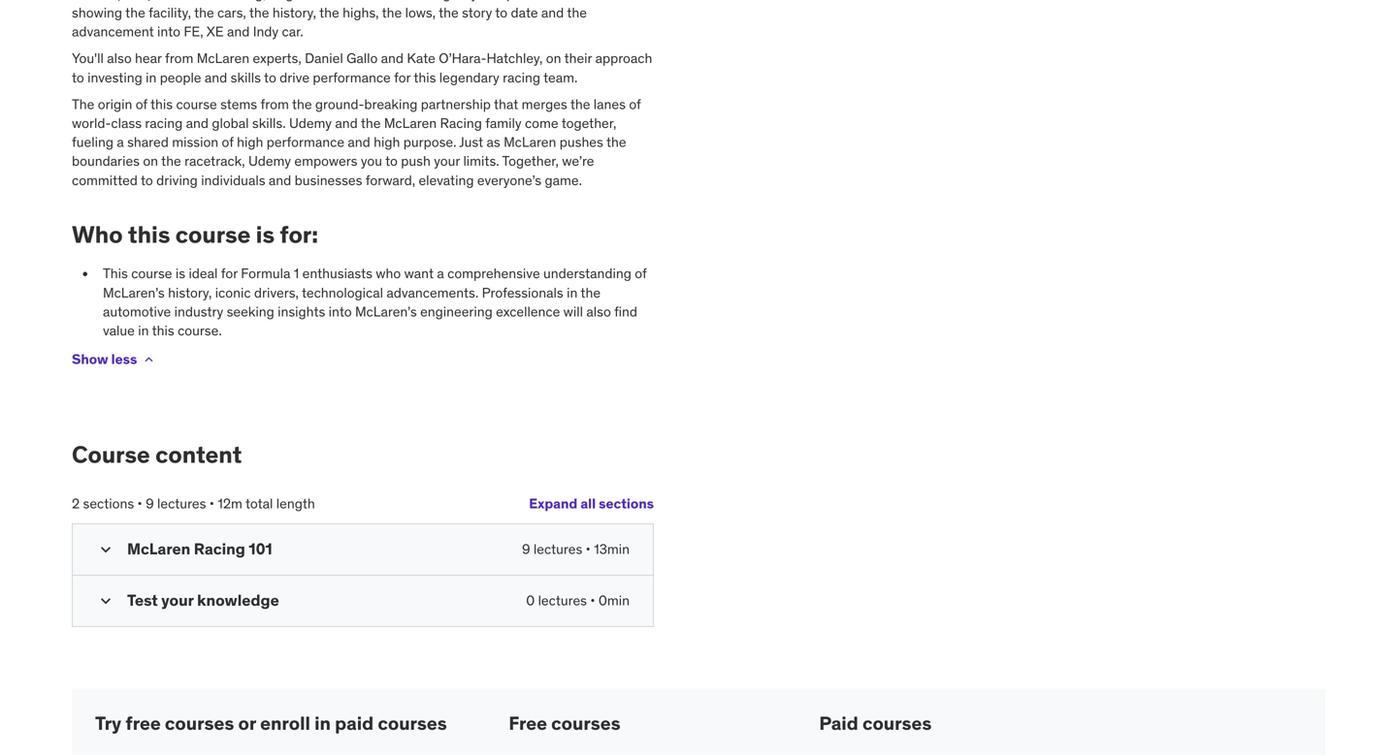 Task type: vqa. For each thing, say whether or not it's contained in the screenshot.
WITH to the left
no



Task type: describe. For each thing, give the bounding box(es) containing it.
less
[[111, 351, 137, 368]]

and up mission
[[186, 114, 209, 132]]

0min
[[599, 592, 630, 610]]

people
[[160, 69, 201, 86]]

just
[[459, 134, 483, 151]]

want
[[404, 265, 434, 283]]

breaking
[[364, 95, 418, 113]]

push
[[401, 153, 431, 170]]

insights
[[278, 303, 325, 321]]

shared
[[127, 134, 169, 151]]

1 vertical spatial mclaren's
[[355, 303, 417, 321]]

mission
[[172, 134, 218, 151]]

test your knowledge
[[127, 591, 279, 611]]

1 vertical spatial racing
[[145, 114, 183, 132]]

of right lanes
[[629, 95, 641, 113]]

stems
[[220, 95, 257, 113]]

origin
[[98, 95, 132, 113]]

101
[[249, 539, 272, 559]]

1 horizontal spatial on
[[546, 50, 561, 67]]

to down you'll
[[72, 69, 84, 86]]

try free courses or enroll in paid courses
[[95, 712, 447, 735]]

in inside you'll also hear from mclaren experts, daniel gallo and kate o'hara-hatchley, on their approach to investing in people and skills to drive performance for this legendary racing team. the origin of this course stems from the ground-breaking partnership that merges the lanes of world-class racing and global skills. udemy and the mclaren racing family come together, fueling a shared mission of high performance and high purpose. just as mclaren pushes the boundaries on the racetrack, udemy empowers you to push your limits. together, we're committed to driving individuals and businesses forward, elevating everyone's game.
[[146, 69, 157, 86]]

legendary
[[439, 69, 500, 86]]

approach
[[595, 50, 652, 67]]

free
[[126, 712, 161, 735]]

comprehensive
[[447, 265, 540, 283]]

mclaren up together,
[[504, 134, 556, 151]]

lectures for mclaren racing 101
[[534, 541, 583, 558]]

also inside you'll also hear from mclaren experts, daniel gallo and kate o'hara-hatchley, on their approach to investing in people and skills to drive performance for this legendary racing team. the origin of this course stems from the ground-breaking partnership that merges the lanes of world-class racing and global skills. udemy and the mclaren racing family come together, fueling a shared mission of high performance and high purpose. just as mclaren pushes the boundaries on the racetrack, udemy empowers you to push your limits. together, we're committed to driving individuals and businesses forward, elevating everyone's game.
[[107, 50, 132, 67]]

merges
[[522, 95, 567, 113]]

game.
[[545, 172, 582, 189]]

of up class
[[136, 95, 147, 113]]

as
[[487, 134, 500, 151]]

lectures for test your knowledge
[[538, 592, 587, 610]]

empowers
[[294, 153, 358, 170]]

you'll
[[72, 50, 104, 67]]

13min
[[594, 541, 630, 558]]

0 vertical spatial performance
[[313, 69, 391, 86]]

the down together,
[[606, 134, 626, 151]]

the
[[72, 95, 94, 113]]

individuals
[[201, 172, 265, 189]]

the inside this course is ideal for formula 1 enthusiasts who want a comprehensive understanding of mclaren's history, iconic drivers, technological advancements. professionals in the automotive industry seeking insights into mclaren's engineering excellence will also find value in this course.
[[581, 284, 601, 302]]

1 vertical spatial udemy
[[248, 153, 291, 170]]

committed
[[72, 172, 138, 189]]

hatchley,
[[487, 50, 543, 67]]

0 vertical spatial lectures
[[157, 495, 206, 513]]

0 vertical spatial mclaren's
[[103, 284, 165, 302]]

this inside this course is ideal for formula 1 enthusiasts who want a comprehensive understanding of mclaren's history, iconic drivers, technological advancements. professionals in the automotive industry seeking insights into mclaren's engineering excellence will also find value in this course.
[[152, 322, 174, 340]]

find
[[614, 303, 638, 321]]

mclaren right small icon
[[127, 539, 190, 559]]

you
[[361, 153, 382, 170]]

enthusiasts
[[302, 265, 373, 283]]

enroll
[[260, 712, 310, 735]]

1 horizontal spatial 9
[[522, 541, 530, 558]]

expand
[[529, 495, 578, 513]]

a inside this course is ideal for formula 1 enthusiasts who want a comprehensive understanding of mclaren's history, iconic drivers, technological advancements. professionals in the automotive industry seeking insights into mclaren's engineering excellence will also find value in this course.
[[437, 265, 444, 283]]

paid
[[335, 712, 374, 735]]

industry
[[174, 303, 223, 321]]

paid
[[819, 712, 859, 735]]

2 sections from the left
[[83, 495, 134, 513]]

forward,
[[366, 172, 415, 189]]

gallo
[[347, 50, 378, 67]]

purpose.
[[403, 134, 457, 151]]

in down automotive
[[138, 322, 149, 340]]

2 high from the left
[[374, 134, 400, 151]]

and down ground-
[[335, 114, 358, 132]]

mclaren up purpose.
[[384, 114, 437, 132]]

small image
[[96, 592, 115, 611]]

partnership
[[421, 95, 491, 113]]

come
[[525, 114, 559, 132]]

this down "kate"
[[414, 69, 436, 86]]

that
[[494, 95, 518, 113]]

paid courses
[[819, 712, 932, 735]]

• for 2 sections • 9 lectures • 12m total length
[[137, 495, 142, 513]]

racing inside you'll also hear from mclaren experts, daniel gallo and kate o'hara-hatchley, on their approach to investing in people and skills to drive performance for this legendary racing team. the origin of this course stems from the ground-breaking partnership that merges the lanes of world-class racing and global skills. udemy and the mclaren racing family come together, fueling a shared mission of high performance and high purpose. just as mclaren pushes the boundaries on the racetrack, udemy empowers you to push your limits. together, we're committed to driving individuals and businesses forward, elevating everyone's game.
[[440, 114, 482, 132]]

together,
[[502, 153, 559, 170]]

and left "kate"
[[381, 50, 404, 67]]

3 courses from the left
[[551, 712, 621, 735]]

for:
[[280, 220, 318, 249]]

• left 12m
[[209, 495, 214, 513]]

try
[[95, 712, 121, 735]]

course
[[72, 441, 150, 470]]

automotive
[[103, 303, 171, 321]]

family
[[485, 114, 522, 132]]

the down breaking
[[361, 114, 381, 132]]

limits.
[[463, 153, 499, 170]]

racetrack,
[[184, 153, 245, 170]]

1 high from the left
[[237, 134, 263, 151]]

hear
[[135, 50, 162, 67]]

course.
[[178, 322, 222, 340]]

2
[[72, 495, 80, 513]]

• for 0 lectures • 0min
[[590, 592, 595, 610]]

advancements.
[[387, 284, 479, 302]]

drive
[[280, 69, 310, 86]]

course inside this course is ideal for formula 1 enthusiasts who want a comprehensive understanding of mclaren's history, iconic drivers, technological advancements. professionals in the automotive industry seeking insights into mclaren's engineering excellence will also find value in this course.
[[131, 265, 172, 283]]

sections inside expand all sections dropdown button
[[599, 495, 654, 513]]

global
[[212, 114, 249, 132]]

understanding
[[543, 265, 632, 283]]

this right who
[[128, 220, 170, 249]]

you'll also hear from mclaren experts, daniel gallo and kate o'hara-hatchley, on their approach to investing in people and skills to drive performance for this legendary racing team. the origin of this course stems from the ground-breaking partnership that merges the lanes of world-class racing and global skills. udemy and the mclaren racing family come together, fueling a shared mission of high performance and high purpose. just as mclaren pushes the boundaries on the racetrack, udemy empowers you to push your limits. together, we're committed to driving individuals and businesses forward, elevating everyone's game.
[[72, 50, 652, 189]]

to up forward,
[[385, 153, 398, 170]]

1 horizontal spatial racing
[[503, 69, 540, 86]]

everyone's
[[477, 172, 542, 189]]

show
[[72, 351, 108, 368]]

in left paid
[[314, 712, 331, 735]]

this
[[103, 265, 128, 283]]

together,
[[562, 114, 617, 132]]

test
[[127, 591, 158, 611]]

boundaries
[[72, 153, 140, 170]]



Task type: locate. For each thing, give the bounding box(es) containing it.
1 horizontal spatial racing
[[440, 114, 482, 132]]

to down "experts,"
[[264, 69, 276, 86]]

racing up shared
[[145, 114, 183, 132]]

course inside you'll also hear from mclaren experts, daniel gallo and kate o'hara-hatchley, on their approach to investing in people and skills to drive performance for this legendary racing team. the origin of this course stems from the ground-breaking partnership that merges the lanes of world-class racing and global skills. udemy and the mclaren racing family come together, fueling a shared mission of high performance and high purpose. just as mclaren pushes the boundaries on the racetrack, udemy empowers you to push your limits. together, we're committed to driving individuals and businesses forward, elevating everyone's game.
[[176, 95, 217, 113]]

formula
[[241, 265, 291, 283]]

and up the you
[[348, 134, 370, 151]]

1 vertical spatial lectures
[[534, 541, 583, 558]]

the up the driving
[[161, 153, 181, 170]]

0 vertical spatial your
[[434, 153, 460, 170]]

1 vertical spatial on
[[143, 153, 158, 170]]

sections
[[599, 495, 654, 513], [83, 495, 134, 513]]

1 vertical spatial racing
[[194, 539, 245, 559]]

racing
[[503, 69, 540, 86], [145, 114, 183, 132]]

• left 13min
[[586, 541, 591, 558]]

courses right paid in the right of the page
[[863, 712, 932, 735]]

a inside you'll also hear from mclaren experts, daniel gallo and kate o'hara-hatchley, on their approach to investing in people and skills to drive performance for this legendary racing team. the origin of this course stems from the ground-breaking partnership that merges the lanes of world-class racing and global skills. udemy and the mclaren racing family come together, fueling a shared mission of high performance and high purpose. just as mclaren pushes the boundaries on the racetrack, udemy empowers you to push your limits. together, we're committed to driving individuals and businesses forward, elevating everyone's game.
[[117, 134, 124, 151]]

lectures down expand on the left of the page
[[534, 541, 583, 558]]

team.
[[544, 69, 578, 86]]

1 horizontal spatial from
[[261, 95, 289, 113]]

in down hear
[[146, 69, 157, 86]]

1 vertical spatial 9
[[522, 541, 530, 558]]

pushes
[[560, 134, 603, 151]]

for down "kate"
[[394, 69, 411, 86]]

on up team.
[[546, 50, 561, 67]]

the down drive
[[292, 95, 312, 113]]

free courses
[[509, 712, 621, 735]]

1 horizontal spatial for
[[394, 69, 411, 86]]

0 vertical spatial course
[[176, 95, 217, 113]]

0 horizontal spatial from
[[165, 50, 193, 67]]

0 lectures • 0min
[[526, 592, 630, 610]]

courses left or
[[165, 712, 234, 735]]

who this course is for:
[[72, 220, 318, 249]]

course right this
[[131, 265, 172, 283]]

1 horizontal spatial a
[[437, 265, 444, 283]]

courses right paid
[[378, 712, 447, 735]]

history,
[[168, 284, 212, 302]]

for inside you'll also hear from mclaren experts, daniel gallo and kate o'hara-hatchley, on their approach to investing in people and skills to drive performance for this legendary racing team. the origin of this course stems from the ground-breaking partnership that merges the lanes of world-class racing and global skills. udemy and the mclaren racing family come together, fueling a shared mission of high performance and high purpose. just as mclaren pushes the boundaries on the racetrack, udemy empowers you to push your limits. together, we're committed to driving individuals and businesses forward, elevating everyone's game.
[[394, 69, 411, 86]]

in up will
[[567, 284, 578, 302]]

into
[[329, 303, 352, 321]]

your right test
[[161, 591, 194, 611]]

0 horizontal spatial mclaren's
[[103, 284, 165, 302]]

9 up 0
[[522, 541, 530, 558]]

•
[[137, 495, 142, 513], [209, 495, 214, 513], [586, 541, 591, 558], [590, 592, 595, 610]]

for up iconic
[[221, 265, 238, 283]]

from up people
[[165, 50, 193, 67]]

the down understanding
[[581, 284, 601, 302]]

skills
[[231, 69, 261, 86]]

this course is ideal for formula 1 enthusiasts who want a comprehensive understanding of mclaren's history, iconic drivers, technological advancements. professionals in the automotive industry seeking insights into mclaren's engineering excellence will also find value in this course.
[[103, 265, 647, 340]]

9 lectures • 13min
[[522, 541, 630, 558]]

is inside this course is ideal for formula 1 enthusiasts who want a comprehensive understanding of mclaren's history, iconic drivers, technological advancements. professionals in the automotive industry seeking insights into mclaren's engineering excellence will also find value in this course.
[[176, 265, 185, 283]]

1 vertical spatial a
[[437, 265, 444, 283]]

drivers,
[[254, 284, 299, 302]]

mclaren's
[[103, 284, 165, 302], [355, 303, 417, 321]]

• left '0min'
[[590, 592, 595, 610]]

who
[[376, 265, 401, 283]]

a down class
[[117, 134, 124, 151]]

expand all sections button
[[529, 485, 654, 524]]

engineering
[[420, 303, 493, 321]]

value
[[103, 322, 135, 340]]

course down people
[[176, 95, 217, 113]]

also
[[107, 50, 132, 67], [586, 303, 611, 321]]

driving
[[156, 172, 198, 189]]

0 vertical spatial is
[[256, 220, 275, 249]]

of up "find"
[[635, 265, 647, 283]]

high down skills.
[[237, 134, 263, 151]]

your up elevating
[[434, 153, 460, 170]]

or
[[238, 712, 256, 735]]

of
[[136, 95, 147, 113], [629, 95, 641, 113], [222, 134, 234, 151], [635, 265, 647, 283]]

0 vertical spatial udemy
[[289, 114, 332, 132]]

will
[[563, 303, 583, 321]]

racing left 101
[[194, 539, 245, 559]]

expand all sections
[[529, 495, 654, 513]]

0 vertical spatial on
[[546, 50, 561, 67]]

1 vertical spatial your
[[161, 591, 194, 611]]

of down global
[[222, 134, 234, 151]]

in
[[146, 69, 157, 86], [567, 284, 578, 302], [138, 322, 149, 340], [314, 712, 331, 735]]

high up the you
[[374, 134, 400, 151]]

1 horizontal spatial sections
[[599, 495, 654, 513]]

1 horizontal spatial is
[[256, 220, 275, 249]]

lectures left 12m
[[157, 495, 206, 513]]

0 horizontal spatial your
[[161, 591, 194, 611]]

2 vertical spatial lectures
[[538, 592, 587, 610]]

elevating
[[419, 172, 474, 189]]

technological
[[302, 284, 383, 302]]

course content
[[72, 441, 242, 470]]

your inside you'll also hear from mclaren experts, daniel gallo and kate o'hara-hatchley, on their approach to investing in people and skills to drive performance for this legendary racing team. the origin of this course stems from the ground-breaking partnership that merges the lanes of world-class racing and global skills. udemy and the mclaren racing family come together, fueling a shared mission of high performance and high purpose. just as mclaren pushes the boundaries on the racetrack, udemy empowers you to push your limits. together, we're committed to driving individuals and businesses forward, elevating everyone's game.
[[434, 153, 460, 170]]

0 vertical spatial for
[[394, 69, 411, 86]]

0 horizontal spatial 9
[[146, 495, 154, 513]]

1 vertical spatial performance
[[267, 134, 345, 151]]

on
[[546, 50, 561, 67], [143, 153, 158, 170]]

1
[[294, 265, 299, 283]]

courses
[[165, 712, 234, 735], [378, 712, 447, 735], [551, 712, 621, 735], [863, 712, 932, 735]]

mclaren's up automotive
[[103, 284, 165, 302]]

1 vertical spatial from
[[261, 95, 289, 113]]

xsmall image
[[141, 352, 157, 368]]

also inside this course is ideal for formula 1 enthusiasts who want a comprehensive understanding of mclaren's history, iconic drivers, technological advancements. professionals in the automotive industry seeking insights into mclaren's engineering excellence will also find value in this course.
[[586, 303, 611, 321]]

0 horizontal spatial high
[[237, 134, 263, 151]]

0 vertical spatial 9
[[146, 495, 154, 513]]

show less button
[[72, 341, 157, 379]]

this down automotive
[[152, 322, 174, 340]]

on down shared
[[143, 153, 158, 170]]

0 horizontal spatial on
[[143, 153, 158, 170]]

0 horizontal spatial also
[[107, 50, 132, 67]]

the up together,
[[570, 95, 590, 113]]

o'hara-
[[439, 50, 487, 67]]

lanes
[[594, 95, 626, 113]]

0 vertical spatial from
[[165, 50, 193, 67]]

• for 9 lectures • 13min
[[586, 541, 591, 558]]

udemy down skills.
[[248, 153, 291, 170]]

investing
[[87, 69, 142, 86]]

and right individuals
[[269, 172, 291, 189]]

also right will
[[586, 303, 611, 321]]

mclaren
[[197, 50, 249, 67], [384, 114, 437, 132], [504, 134, 556, 151], [127, 539, 190, 559]]

your
[[434, 153, 460, 170], [161, 591, 194, 611]]

we're
[[562, 153, 594, 170]]

seeking
[[227, 303, 274, 321]]

9 down the course content at the left bottom of the page
[[146, 495, 154, 513]]

1 horizontal spatial high
[[374, 134, 400, 151]]

is left for:
[[256, 220, 275, 249]]

is
[[256, 220, 275, 249], [176, 265, 185, 283]]

world-
[[72, 114, 111, 132]]

1 vertical spatial is
[[176, 265, 185, 283]]

kate
[[407, 50, 436, 67]]

• down the course content at the left bottom of the page
[[137, 495, 142, 513]]

for inside this course is ideal for formula 1 enthusiasts who want a comprehensive understanding of mclaren's history, iconic drivers, technological advancements. professionals in the automotive industry seeking insights into mclaren's engineering excellence will also find value in this course.
[[221, 265, 238, 283]]

mclaren up skills in the left of the page
[[197, 50, 249, 67]]

length
[[276, 495, 315, 513]]

0 horizontal spatial racing
[[194, 539, 245, 559]]

1 horizontal spatial mclaren's
[[355, 303, 417, 321]]

sections right the 2
[[83, 495, 134, 513]]

a
[[117, 134, 124, 151], [437, 265, 444, 283]]

also up investing at the top of the page
[[107, 50, 132, 67]]

ground-
[[315, 95, 364, 113]]

1 horizontal spatial your
[[434, 153, 460, 170]]

lectures right 0
[[538, 592, 587, 610]]

0 vertical spatial also
[[107, 50, 132, 67]]

racing down the hatchley,
[[503, 69, 540, 86]]

iconic
[[215, 284, 251, 302]]

0 horizontal spatial sections
[[83, 495, 134, 513]]

2 vertical spatial course
[[131, 265, 172, 283]]

0 horizontal spatial a
[[117, 134, 124, 151]]

sections right all
[[599, 495, 654, 513]]

fueling
[[72, 134, 113, 151]]

professionals
[[482, 284, 564, 302]]

0
[[526, 592, 535, 610]]

12m
[[218, 495, 242, 513]]

small image
[[96, 540, 115, 560]]

0 vertical spatial racing
[[440, 114, 482, 132]]

performance
[[313, 69, 391, 86], [267, 134, 345, 151]]

udemy down ground-
[[289, 114, 332, 132]]

4 courses from the left
[[863, 712, 932, 735]]

0 horizontal spatial for
[[221, 265, 238, 283]]

excellence
[[496, 303, 560, 321]]

skills.
[[252, 114, 286, 132]]

class
[[111, 114, 142, 132]]

to left the driving
[[141, 172, 153, 189]]

a up advancements.
[[437, 265, 444, 283]]

1 vertical spatial course
[[175, 220, 251, 249]]

who
[[72, 220, 123, 249]]

1 horizontal spatial also
[[586, 303, 611, 321]]

1 vertical spatial also
[[586, 303, 611, 321]]

performance down gallo
[[313, 69, 391, 86]]

of inside this course is ideal for formula 1 enthusiasts who want a comprehensive understanding of mclaren's history, iconic drivers, technological advancements. professionals in the automotive industry seeking insights into mclaren's engineering excellence will also find value in this course.
[[635, 265, 647, 283]]

high
[[237, 134, 263, 151], [374, 134, 400, 151]]

this down people
[[150, 95, 173, 113]]

mclaren racing 101
[[127, 539, 272, 559]]

businesses
[[295, 172, 362, 189]]

1 courses from the left
[[165, 712, 234, 735]]

racing down partnership
[[440, 114, 482, 132]]

is up the history,
[[176, 265, 185, 283]]

free
[[509, 712, 547, 735]]

mclaren's down who
[[355, 303, 417, 321]]

total
[[245, 495, 273, 513]]

0 vertical spatial racing
[[503, 69, 540, 86]]

0 horizontal spatial is
[[176, 265, 185, 283]]

courses right free
[[551, 712, 621, 735]]

0 vertical spatial a
[[117, 134, 124, 151]]

experts,
[[253, 50, 302, 67]]

show less
[[72, 351, 137, 368]]

1 sections from the left
[[599, 495, 654, 513]]

2 courses from the left
[[378, 712, 447, 735]]

course up 'ideal'
[[175, 220, 251, 249]]

daniel
[[305, 50, 343, 67]]

from up skills.
[[261, 95, 289, 113]]

1 vertical spatial for
[[221, 265, 238, 283]]

and left skills in the left of the page
[[205, 69, 227, 86]]

content
[[155, 441, 242, 470]]

0 horizontal spatial racing
[[145, 114, 183, 132]]

performance up "empowers"
[[267, 134, 345, 151]]



